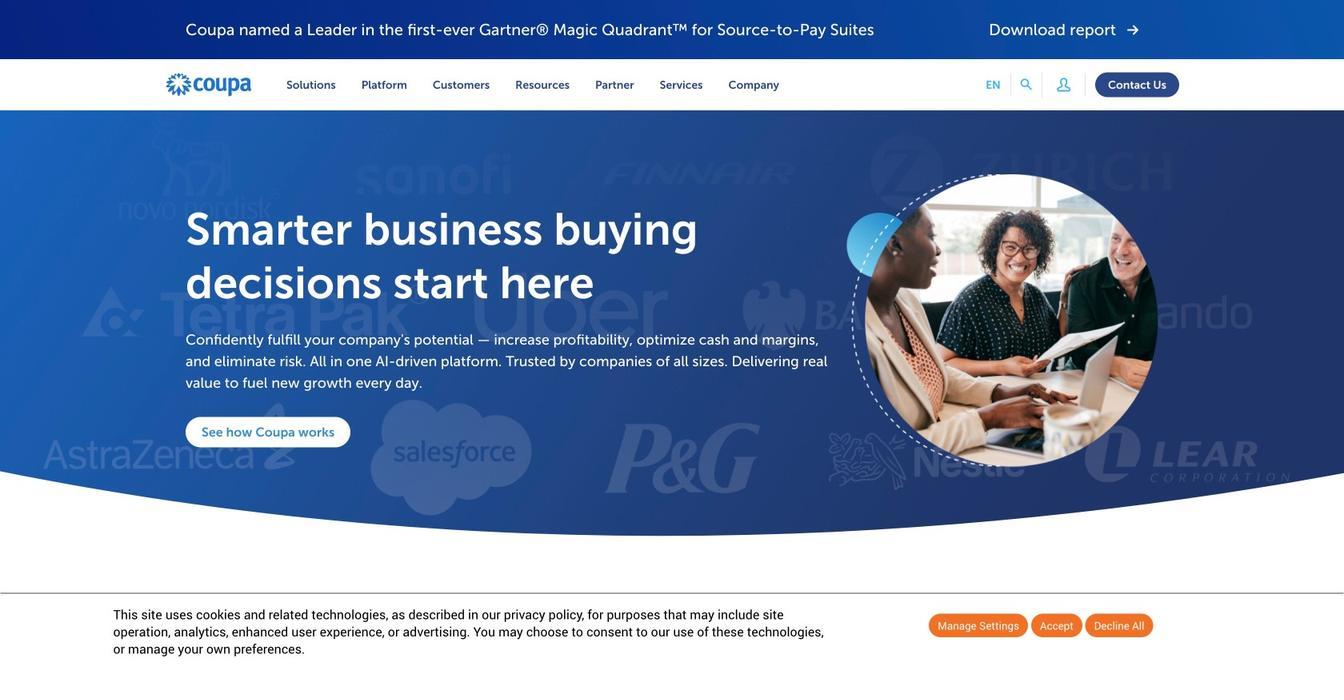 Task type: vqa. For each thing, say whether or not it's contained in the screenshot.
mag glass image
yes



Task type: describe. For each thing, give the bounding box(es) containing it.
staff members talking image
[[847, 174, 1159, 467]]

mag glass image
[[1021, 79, 1033, 91]]



Task type: locate. For each thing, give the bounding box(es) containing it.
home image
[[165, 72, 253, 98]]

platform_user_centric image
[[1053, 73, 1076, 96]]



